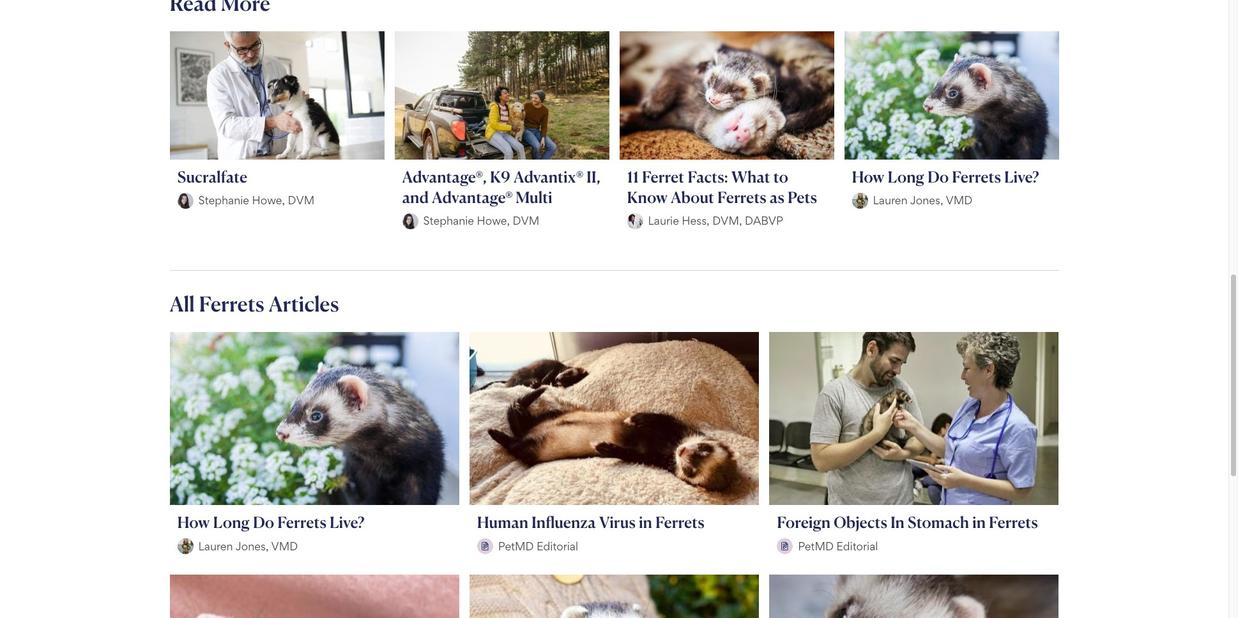 Task type: vqa. For each thing, say whether or not it's contained in the screenshot.
Will within the Rats with lice will often be restless and itchy with hair loss and scratches of the skin, especially the back of the neck. They may also seem lethargic if their infection is bad enough and they're anemic.
no



Task type: locate. For each thing, give the bounding box(es) containing it.
1 horizontal spatial petmd editorial
[[798, 540, 878, 553]]

lauren jones, vmd
[[873, 194, 973, 207], [198, 540, 298, 553]]

0 horizontal spatial long
[[213, 513, 250, 532]]

0 vertical spatial jones,
[[910, 194, 943, 207]]

0 horizontal spatial dvm
[[288, 194, 315, 207]]

1 vertical spatial jones,
[[236, 540, 269, 553]]

by image for foreign
[[777, 539, 793, 555]]

how for how's by image
[[177, 513, 210, 532]]

petmd editorial down influenza
[[498, 540, 578, 553]]

1 vertical spatial how
[[177, 513, 210, 532]]

live?
[[1004, 167, 1039, 187], [330, 513, 365, 532]]

by image right pets
[[852, 193, 868, 209]]

1 vertical spatial lauren
[[198, 540, 233, 553]]

0 horizontal spatial by image
[[177, 539, 193, 555]]

do
[[928, 167, 949, 187], [253, 513, 274, 532]]

objects
[[834, 513, 887, 532]]

1 horizontal spatial do
[[928, 167, 949, 187]]

advantage®, k9 advantix® ii, and advantage® multi
[[402, 167, 601, 207]]

1 horizontal spatial editorial
[[837, 540, 878, 553]]

1 horizontal spatial dvm
[[513, 214, 540, 228]]

long
[[888, 167, 924, 187], [213, 513, 250, 532]]

by image down 'sucralfate'
[[177, 193, 193, 209]]

dvm
[[288, 194, 315, 207], [513, 214, 540, 228]]

editorial for influenza
[[537, 540, 578, 553]]

live? for how's by image
[[330, 513, 365, 532]]

1 vertical spatial dvm
[[513, 214, 540, 228]]

2 by image from the left
[[777, 539, 793, 555]]

by image for sucralfate
[[177, 193, 193, 209]]

1 horizontal spatial howe,
[[477, 214, 510, 228]]

lauren
[[873, 194, 908, 207], [198, 540, 233, 553]]

1 vertical spatial how long do ferrets live?
[[177, 513, 365, 532]]

by image down and
[[402, 213, 418, 229]]

0 vertical spatial vmd
[[946, 194, 973, 207]]

foreign
[[777, 513, 831, 532]]

in
[[891, 513, 905, 532]]

stephanie howe, dvm
[[198, 194, 315, 207], [423, 214, 540, 228]]

stephanie down 'sucralfate'
[[198, 194, 249, 207]]

by image
[[177, 193, 193, 209], [852, 193, 868, 209], [402, 213, 418, 229], [627, 213, 643, 229], [477, 539, 493, 555]]

1 horizontal spatial petmd
[[798, 540, 834, 553]]

by image for advantage®, k9 advantix® ii, and advantage® multi
[[402, 213, 418, 229]]

foreign objects in stomach in ferrets
[[777, 513, 1038, 532]]

1 horizontal spatial lauren jones, vmd
[[873, 194, 973, 207]]

howe, for advantage®, k9 advantix® ii, and advantage® multi
[[477, 214, 510, 228]]

advantix®
[[514, 167, 583, 187]]

0 horizontal spatial in
[[639, 513, 652, 532]]

1 vertical spatial lauren jones, vmd
[[198, 540, 298, 553]]

1 vertical spatial live?
[[330, 513, 365, 532]]

1 vertical spatial stephanie howe, dvm
[[423, 214, 540, 228]]

editorial
[[537, 540, 578, 553], [837, 540, 878, 553]]

1 horizontal spatial stephanie howe, dvm
[[423, 214, 540, 228]]

2 in from the left
[[972, 513, 986, 532]]

stephanie down advantage®
[[423, 214, 474, 228]]

by image for 11 ferret facts: what to know about ferrets as pets
[[627, 213, 643, 229]]

ferrets
[[952, 167, 1001, 187], [718, 188, 767, 207], [199, 291, 264, 317], [277, 513, 326, 532], [655, 513, 705, 532], [989, 513, 1038, 532]]

sucralfate
[[177, 167, 247, 187]]

2 petmd editorial from the left
[[798, 540, 878, 553]]

petmd down foreign
[[798, 540, 834, 553]]

0 horizontal spatial howe,
[[252, 194, 285, 207]]

by image for human influenza virus in ferrets
[[477, 539, 493, 555]]

vmd
[[946, 194, 973, 207], [271, 540, 298, 553]]

11
[[627, 167, 639, 187]]

1 horizontal spatial stephanie
[[423, 214, 474, 228]]

0 vertical spatial long
[[888, 167, 924, 187]]

1 horizontal spatial live?
[[1004, 167, 1039, 187]]

long for how's by image
[[213, 513, 250, 532]]

petmd editorial down objects
[[798, 540, 878, 553]]

1 editorial from the left
[[537, 540, 578, 553]]

by image for how long do ferrets live?
[[852, 193, 868, 209]]

stephanie for advantage®, k9 advantix® ii, and advantage® multi
[[423, 214, 474, 228]]

0 horizontal spatial stephanie
[[198, 194, 249, 207]]

ferrets inside 11 ferret facts: what to know about ferrets as pets
[[718, 188, 767, 207]]

11 ferret facts: what to know about ferrets as pets
[[627, 167, 817, 207]]

1 petmd from the left
[[498, 540, 534, 553]]

dabvp
[[745, 214, 783, 228]]

stephanie
[[198, 194, 249, 207], [423, 214, 474, 228]]

1 horizontal spatial long
[[888, 167, 924, 187]]

0 vertical spatial do
[[928, 167, 949, 187]]

0 horizontal spatial vmd
[[271, 540, 298, 553]]

0 vertical spatial lauren
[[873, 194, 908, 207]]

jones,
[[910, 194, 943, 207], [236, 540, 269, 553]]

0 vertical spatial dvm
[[288, 194, 315, 207]]

0 horizontal spatial live?
[[330, 513, 365, 532]]

stephanie howe, dvm for advantage®, k9 advantix® ii, and advantage® multi
[[423, 214, 540, 228]]

1 horizontal spatial lauren
[[873, 194, 908, 207]]

1 vertical spatial long
[[213, 513, 250, 532]]

how
[[852, 167, 885, 187], [177, 513, 210, 532]]

by image down know
[[627, 213, 643, 229]]

0 horizontal spatial petmd editorial
[[498, 540, 578, 553]]

about
[[671, 188, 714, 207]]

2 editorial from the left
[[837, 540, 878, 553]]

1 horizontal spatial jones,
[[910, 194, 943, 207]]

advantage®
[[432, 188, 513, 207]]

petmd editorial for objects
[[798, 540, 878, 553]]

human influenza virus in ferrets
[[477, 513, 705, 532]]

stephanie howe, dvm down 'sucralfate'
[[198, 194, 315, 207]]

1 horizontal spatial in
[[972, 513, 986, 532]]

0 vertical spatial howe,
[[252, 194, 285, 207]]

in
[[639, 513, 652, 532], [972, 513, 986, 532]]

virus
[[599, 513, 636, 532]]

1 vertical spatial do
[[253, 513, 274, 532]]

2 petmd from the left
[[798, 540, 834, 553]]

by image down human
[[477, 539, 493, 555]]

advantage®,
[[402, 167, 487, 187]]

to
[[774, 167, 788, 187]]

by image
[[177, 539, 193, 555], [777, 539, 793, 555]]

multi
[[516, 188, 553, 207]]

editorial down objects
[[837, 540, 878, 553]]

stomach
[[908, 513, 969, 532]]

howe,
[[252, 194, 285, 207], [477, 214, 510, 228]]

1 horizontal spatial by image
[[777, 539, 793, 555]]

1 horizontal spatial how
[[852, 167, 885, 187]]

how long do ferrets live?
[[852, 167, 1039, 187], [177, 513, 365, 532]]

0 vertical spatial stephanie
[[198, 194, 249, 207]]

0 horizontal spatial editorial
[[537, 540, 578, 553]]

0 vertical spatial stephanie howe, dvm
[[198, 194, 315, 207]]

petmd
[[498, 540, 534, 553], [798, 540, 834, 553]]

stephanie howe, dvm down advantage®
[[423, 214, 540, 228]]

facts:
[[688, 167, 728, 187]]

1 horizontal spatial how long do ferrets live?
[[852, 167, 1039, 187]]

all ferrets articles
[[170, 291, 339, 317]]

1 vertical spatial howe,
[[477, 214, 510, 228]]

0 horizontal spatial petmd
[[498, 540, 534, 553]]

laurie hess, dvm, dabvp
[[648, 214, 783, 228]]

0 horizontal spatial lauren
[[198, 540, 233, 553]]

in right virus
[[639, 513, 652, 532]]

1 vertical spatial stephanie
[[423, 214, 474, 228]]

0 horizontal spatial stephanie howe, dvm
[[198, 194, 315, 207]]

0 horizontal spatial do
[[253, 513, 274, 532]]

ii,
[[586, 167, 601, 187]]

in right stomach
[[972, 513, 986, 532]]

0 horizontal spatial lauren jones, vmd
[[198, 540, 298, 553]]

petmd down human
[[498, 540, 534, 553]]

1 petmd editorial from the left
[[498, 540, 578, 553]]

0 vertical spatial live?
[[1004, 167, 1039, 187]]

0 vertical spatial how
[[852, 167, 885, 187]]

0 horizontal spatial how
[[177, 513, 210, 532]]

editorial down influenza
[[537, 540, 578, 553]]

1 by image from the left
[[177, 539, 193, 555]]

petmd editorial
[[498, 540, 578, 553], [798, 540, 878, 553]]



Task type: describe. For each thing, give the bounding box(es) containing it.
hess,
[[682, 214, 710, 228]]

editorial for objects
[[837, 540, 878, 553]]

do for how's by image
[[253, 513, 274, 532]]

human
[[477, 513, 528, 532]]

pets
[[788, 188, 817, 207]]

what
[[731, 167, 770, 187]]

lauren for how's by image
[[198, 540, 233, 553]]

by image for how
[[177, 539, 193, 555]]

k9
[[490, 167, 511, 187]]

all
[[170, 291, 195, 317]]

howe, for sucralfate
[[252, 194, 285, 207]]

and
[[402, 188, 429, 207]]

laurie
[[648, 214, 679, 228]]

1 horizontal spatial vmd
[[946, 194, 973, 207]]

petmd for foreign
[[798, 540, 834, 553]]

stephanie howe, dvm for sucralfate
[[198, 194, 315, 207]]

0 vertical spatial how long do ferrets live?
[[852, 167, 1039, 187]]

dvm,
[[713, 214, 742, 228]]

0 horizontal spatial how long do ferrets live?
[[177, 513, 365, 532]]

as
[[770, 188, 785, 207]]

live? for by icon associated with how long do ferrets live?
[[1004, 167, 1039, 187]]

1 in from the left
[[639, 513, 652, 532]]

petmd for human
[[498, 540, 534, 553]]

how for by icon associated with how long do ferrets live?
[[852, 167, 885, 187]]

influenza
[[532, 513, 596, 532]]

0 vertical spatial lauren jones, vmd
[[873, 194, 973, 207]]

stephanie for sucralfate
[[198, 194, 249, 207]]

0 horizontal spatial jones,
[[236, 540, 269, 553]]

know
[[627, 188, 668, 207]]

lauren for by icon associated with how long do ferrets live?
[[873, 194, 908, 207]]

dvm for advantage®, k9 advantix® ii, and advantage® multi
[[513, 214, 540, 228]]

1 vertical spatial vmd
[[271, 540, 298, 553]]

articles
[[269, 291, 339, 317]]

dvm for sucralfate
[[288, 194, 315, 207]]

long for by icon associated with how long do ferrets live?
[[888, 167, 924, 187]]

do for by icon associated with how long do ferrets live?
[[928, 167, 949, 187]]

ferret
[[642, 167, 685, 187]]

petmd editorial for influenza
[[498, 540, 578, 553]]



